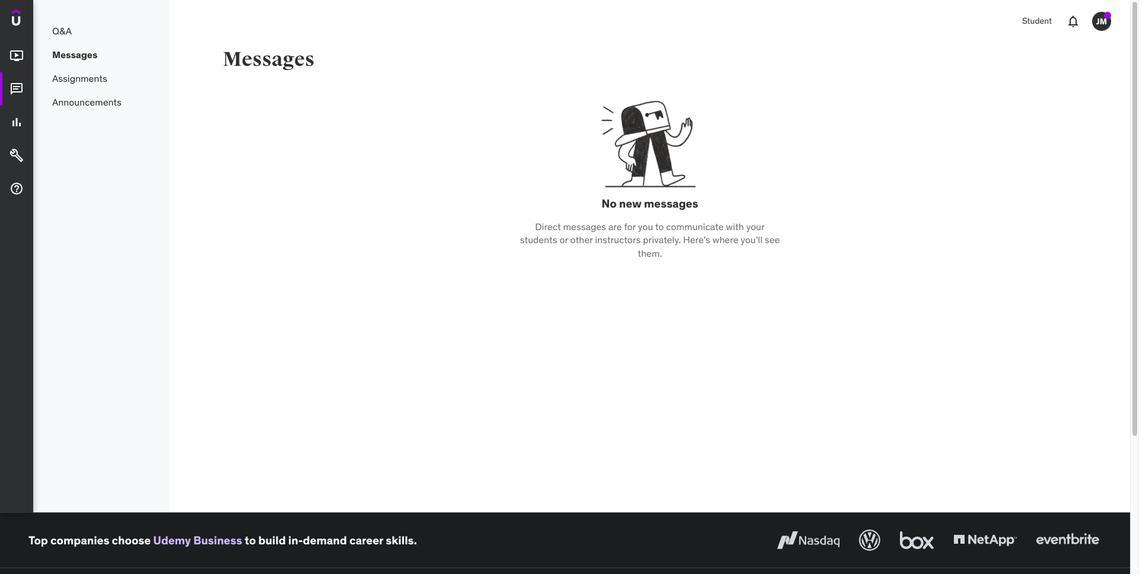 Task type: vqa. For each thing, say whether or not it's contained in the screenshot.
the right Messages
yes



Task type: locate. For each thing, give the bounding box(es) containing it.
other
[[571, 234, 593, 246]]

q&a link
[[33, 19, 170, 43]]

top companies choose udemy business to build in-demand career skills.
[[28, 533, 417, 548]]

eventbrite image
[[1034, 528, 1102, 554]]

in-
[[288, 533, 303, 548]]

with
[[727, 221, 745, 233]]

medium image
[[9, 49, 24, 63], [9, 115, 24, 130], [9, 149, 24, 163], [9, 182, 24, 196]]

messages inside the direct messages are for you to communicate with your students or other instructors privately. here's where you'll see them.
[[564, 221, 606, 233]]

notifications image
[[1067, 14, 1081, 28]]

1 horizontal spatial to
[[656, 221, 664, 233]]

students
[[520, 234, 558, 246]]

0 horizontal spatial to
[[245, 533, 256, 548]]

direct
[[536, 221, 561, 233]]

or
[[560, 234, 568, 246]]

them.
[[638, 247, 663, 259]]

1 horizontal spatial messages
[[223, 47, 315, 72]]

nasdaq image
[[775, 528, 843, 554]]

1 vertical spatial to
[[245, 533, 256, 548]]

announcements link
[[33, 90, 170, 114]]

box image
[[898, 528, 937, 554]]

netapp image
[[952, 528, 1020, 554]]

messages link
[[33, 43, 170, 66]]

medium image
[[9, 82, 24, 96]]

assignments link
[[33, 66, 170, 90]]

you'll
[[741, 234, 763, 246]]

4 medium image from the top
[[9, 182, 24, 196]]

volkswagen image
[[857, 528, 883, 554]]

udemy image
[[12, 9, 66, 30]]

messages up communicate
[[644, 197, 699, 211]]

to left build
[[245, 533, 256, 548]]

business
[[193, 533, 242, 548]]

jm
[[1097, 16, 1108, 26]]

to for business
[[245, 533, 256, 548]]

assignments
[[52, 72, 107, 84]]

1 vertical spatial messages
[[564, 221, 606, 233]]

0 vertical spatial to
[[656, 221, 664, 233]]

announcements
[[52, 96, 122, 108]]

are
[[609, 221, 622, 233]]

top
[[28, 533, 48, 548]]

your
[[747, 221, 765, 233]]

3 medium image from the top
[[9, 149, 24, 163]]

to inside the direct messages are for you to communicate with your students or other instructors privately. here's where you'll see them.
[[656, 221, 664, 233]]

you have alerts image
[[1105, 12, 1112, 19]]

skills.
[[386, 533, 417, 548]]

udemy business link
[[153, 533, 242, 548]]

1 medium image from the top
[[9, 49, 24, 63]]

0 horizontal spatial messages
[[564, 221, 606, 233]]

to
[[656, 221, 664, 233], [245, 533, 256, 548]]

messages up other
[[564, 221, 606, 233]]

to up privately.
[[656, 221, 664, 233]]

0 horizontal spatial messages
[[52, 49, 98, 60]]

demand
[[303, 533, 347, 548]]

messages
[[644, 197, 699, 211], [564, 221, 606, 233]]

1 horizontal spatial messages
[[644, 197, 699, 211]]

messages
[[223, 47, 315, 72], [52, 49, 98, 60]]

0 vertical spatial messages
[[644, 197, 699, 211]]



Task type: describe. For each thing, give the bounding box(es) containing it.
see
[[765, 234, 780, 246]]

no new messages
[[602, 197, 699, 211]]

direct messages are for you to communicate with your students or other instructors privately. here's where you'll see them.
[[520, 221, 780, 259]]

build
[[259, 533, 286, 548]]

jm link
[[1088, 7, 1117, 36]]

student link
[[1016, 7, 1060, 36]]

to for you
[[656, 221, 664, 233]]

udemy
[[153, 533, 191, 548]]

you
[[639, 221, 654, 233]]

student
[[1023, 16, 1053, 26]]

for
[[625, 221, 636, 233]]

companies
[[50, 533, 109, 548]]

privately.
[[643, 234, 681, 246]]

q&a
[[52, 25, 72, 37]]

career
[[350, 533, 384, 548]]

communicate
[[667, 221, 724, 233]]

2 medium image from the top
[[9, 115, 24, 130]]

here's
[[684, 234, 711, 246]]

choose
[[112, 533, 151, 548]]

instructors
[[595, 234, 641, 246]]

messages inside messages link
[[52, 49, 98, 60]]

where
[[713, 234, 739, 246]]

new
[[620, 197, 642, 211]]

no
[[602, 197, 617, 211]]



